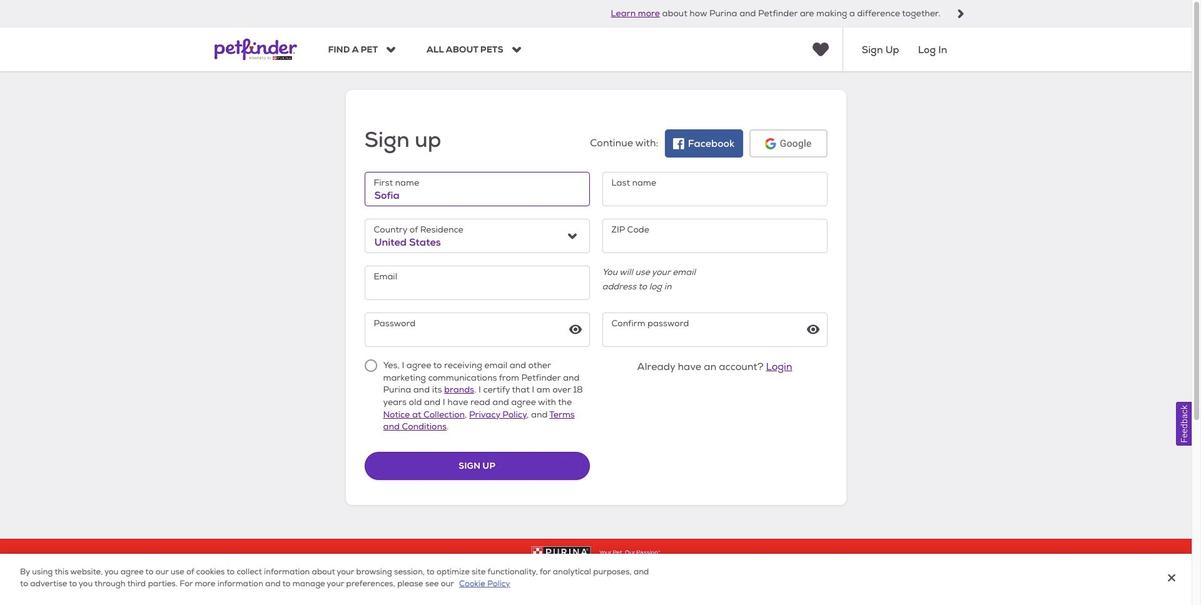 Task type: vqa. For each thing, say whether or not it's contained in the screenshot.
password field
yes



Task type: locate. For each thing, give the bounding box(es) containing it.
list
[[364, 383, 419, 606]]

None email field
[[365, 266, 590, 301]]

footer
[[0, 540, 1192, 606]]

None text field
[[365, 172, 590, 207], [602, 172, 828, 207], [365, 172, 590, 207], [602, 172, 828, 207]]

None password field
[[365, 313, 590, 347], [602, 313, 828, 347], [365, 313, 590, 347], [602, 313, 828, 347]]

list item
[[364, 383, 419, 421], [364, 529, 404, 554], [364, 559, 417, 584], [364, 589, 417, 606]]

3 list item from the top
[[364, 559, 417, 584]]

4 list item from the top
[[364, 589, 417, 606]]

2 list item from the top
[[364, 529, 404, 554]]



Task type: describe. For each thing, give the bounding box(es) containing it.
privacy alert dialog
[[0, 555, 1192, 606]]

1 list item from the top
[[364, 383, 419, 421]]

petfinder home image
[[214, 28, 297, 72]]

purina your pet, our passion image
[[0, 547, 1192, 560]]

ZIP Code text field
[[602, 219, 828, 254]]



